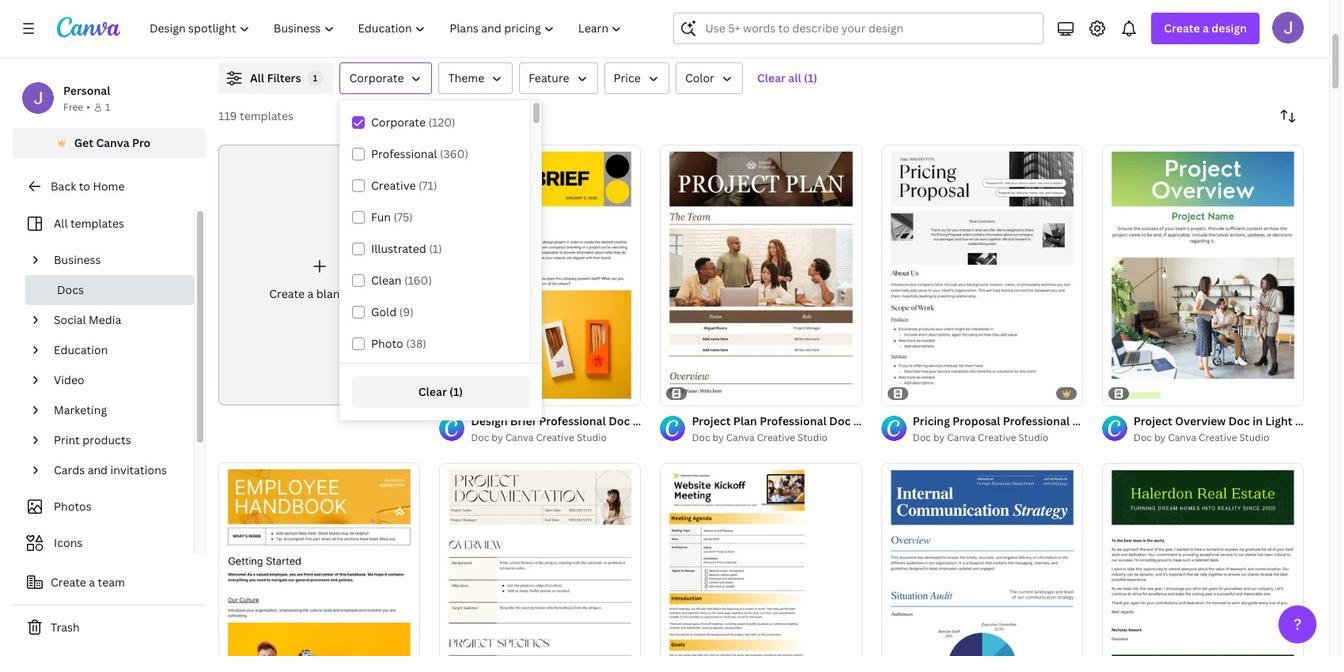 Task type: describe. For each thing, give the bounding box(es) containing it.
by for the doc by canva creative studio link associated with letterhead professional doc in dark green white casual corporate style image on the right bottom of the page
[[1155, 431, 1166, 445]]

blank
[[316, 287, 345, 302]]

education
[[54, 343, 108, 358]]

price
[[614, 70, 641, 85]]

business link
[[47, 245, 184, 275]]

professional (360)
[[371, 146, 469, 161]]

video link
[[47, 366, 184, 396]]

creative (71)
[[371, 178, 437, 193]]

create for create a team
[[51, 575, 86, 590]]

illustrated (1)
[[371, 241, 442, 256]]

corporate button
[[340, 63, 433, 94]]

and
[[88, 463, 108, 478]]

get canva pro
[[74, 135, 151, 150]]

by for the doc by canva creative studio link corresponding to project documentation professional doc in ivory dark brown warm classic style image at the left
[[492, 431, 503, 445]]

corporate (120)
[[371, 115, 456, 130]]

jacob simon image
[[1273, 12, 1304, 44]]

icons
[[54, 536, 83, 551]]

all templates
[[54, 216, 124, 231]]

a for design
[[1203, 21, 1209, 36]]

templates for all templates
[[70, 216, 124, 231]]

all for all filters
[[250, 70, 264, 85]]

creative for project overview doc in light green blue vibrant professional style image
[[1199, 431, 1238, 445]]

canva inside get canva pro button
[[96, 135, 130, 150]]

video
[[54, 373, 84, 388]]

studio for the doc by canva creative studio link corresponding to 'kickoff meeting doc in orange black white professional gradients style' "image" at the bottom of the page
[[798, 431, 828, 445]]

doc by canva creative studio link for letterhead professional doc in dark green white casual corporate style image on the right bottom of the page
[[1134, 431, 1304, 446]]

clear for clear all (1)
[[757, 70, 786, 85]]

clear all (1)
[[757, 70, 818, 85]]

internal comms strategy templates professional doc in blue white traditional corporate style image
[[881, 464, 1083, 657]]

pricing proposal professional doc in white black grey sleek monochrome style image
[[881, 145, 1083, 406]]

(1) for illustrated (1)
[[429, 241, 442, 256]]

doc by canva creative studio link for internal comms strategy templates professional doc in blue white traditional corporate style image
[[913, 431, 1083, 446]]

(38)
[[406, 336, 427, 351]]

design
[[1212, 21, 1247, 36]]

products
[[83, 433, 131, 448]]

photos link
[[22, 492, 184, 522]]

canva for design brief professional doc in yellow black grey bold modern style image
[[506, 431, 534, 445]]

filters
[[267, 70, 301, 85]]

corporate for corporate
[[349, 70, 404, 85]]

create a blank doc link
[[218, 145, 420, 406]]

(120)
[[429, 115, 456, 130]]

(160)
[[404, 273, 432, 288]]

design brief professional doc in yellow black grey bold modern style image
[[439, 145, 641, 406]]

docs
[[57, 283, 84, 298]]

studio for the doc by canva creative studio link associated with internal comms strategy templates professional doc in blue white traditional corporate style image
[[1019, 431, 1049, 445]]

marketing link
[[47, 396, 184, 426]]

all for all templates
[[54, 216, 68, 231]]

business
[[54, 252, 101, 268]]

by for the doc by canva creative studio link associated with internal comms strategy templates professional doc in blue white traditional corporate style image
[[934, 431, 945, 445]]

back to home link
[[13, 171, 206, 203]]

free
[[63, 101, 83, 114]]

(360)
[[440, 146, 469, 161]]

all filters
[[250, 70, 301, 85]]

professional
[[371, 146, 437, 161]]

create a blank doc
[[269, 287, 370, 302]]

free •
[[63, 101, 90, 114]]

feature button
[[519, 63, 598, 94]]

back
[[51, 179, 76, 194]]

(9)
[[399, 305, 414, 320]]

trash
[[51, 621, 80, 636]]

(75)
[[394, 210, 413, 225]]

clean (160)
[[371, 273, 432, 288]]

doc by canva creative studio for the doc by canva creative studio link corresponding to project documentation professional doc in ivory dark brown warm classic style image at the left
[[471, 431, 607, 445]]

gold (9)
[[371, 305, 414, 320]]

doc by canva creative studio for the doc by canva creative studio link corresponding to 'kickoff meeting doc in orange black white professional gradients style' "image" at the bottom of the page
[[692, 431, 828, 445]]

kickoff meeting doc in orange black white professional gradients style image
[[660, 464, 862, 657]]

pro
[[132, 135, 151, 150]]

a for blank
[[308, 287, 314, 302]]

create a design button
[[1152, 13, 1260, 44]]

cards
[[54, 463, 85, 478]]

a for team
[[89, 575, 95, 590]]

clear (1) button
[[352, 377, 530, 408]]

canva for project overview doc in light green blue vibrant professional style image
[[1168, 431, 1197, 445]]

doc by canva creative studio for the doc by canva creative studio link associated with letterhead professional doc in dark green white casual corporate style image on the right bottom of the page
[[1134, 431, 1270, 445]]

icons link
[[22, 529, 184, 559]]

trash link
[[13, 613, 206, 644]]

clear all (1) button
[[750, 63, 826, 94]]

studio for the doc by canva creative studio link corresponding to project documentation professional doc in ivory dark brown warm classic style image at the left
[[577, 431, 607, 445]]



Task type: vqa. For each thing, say whether or not it's contained in the screenshot.


Task type: locate. For each thing, give the bounding box(es) containing it.
0 vertical spatial templates
[[240, 108, 294, 123]]

doc for project plan professional doc in dark brown brown light brown traditional corporate style image
[[692, 431, 710, 445]]

0 vertical spatial corporate
[[349, 70, 404, 85]]

corporate up the professional
[[371, 115, 426, 130]]

0 vertical spatial all
[[250, 70, 264, 85]]

0 vertical spatial clear
[[757, 70, 786, 85]]

canva for 'pricing proposal professional doc in white black grey sleek monochrome style' image
[[947, 431, 976, 445]]

gold
[[371, 305, 397, 320]]

a inside button
[[89, 575, 95, 590]]

1 horizontal spatial a
[[308, 287, 314, 302]]

0 horizontal spatial all
[[54, 216, 68, 231]]

clear
[[757, 70, 786, 85], [419, 385, 447, 400]]

1 horizontal spatial clear
[[757, 70, 786, 85]]

2 vertical spatial (1)
[[450, 385, 463, 400]]

corporate inside button
[[349, 70, 404, 85]]

photos
[[54, 499, 92, 514]]

templates for 119 templates
[[240, 108, 294, 123]]

create for create a blank doc
[[269, 287, 305, 302]]

1 by from the left
[[492, 431, 503, 445]]

feature
[[529, 70, 570, 85]]

2 vertical spatial a
[[89, 575, 95, 590]]

employee handbook professional doc in dark brown black and white photocentric style image
[[218, 463, 420, 657]]

corporate down top level navigation element
[[349, 70, 404, 85]]

1 vertical spatial (1)
[[429, 241, 442, 256]]

cards and invitations link
[[47, 456, 184, 486]]

cards and invitations
[[54, 463, 167, 478]]

1 filter options selected element
[[307, 70, 323, 86]]

doc by canva creative studio link for project documentation professional doc in ivory dark brown warm classic style image at the left
[[471, 431, 641, 446]]

letterhead professional doc in dark green white casual corporate style image
[[1102, 464, 1304, 657]]

personal
[[63, 83, 110, 98]]

3 studio from the left
[[1019, 431, 1049, 445]]

create a blank doc element
[[218, 145, 420, 406]]

canva for project plan professional doc in dark brown brown light brown traditional corporate style image
[[726, 431, 755, 445]]

photo
[[371, 336, 403, 351]]

templates down back to home
[[70, 216, 124, 231]]

price button
[[604, 63, 670, 94]]

by
[[492, 431, 503, 445], [713, 431, 724, 445], [934, 431, 945, 445], [1155, 431, 1166, 445]]

a
[[1203, 21, 1209, 36], [308, 287, 314, 302], [89, 575, 95, 590]]

theme button
[[439, 63, 513, 94]]

(71)
[[419, 178, 437, 193]]

1 horizontal spatial create
[[269, 287, 305, 302]]

social media
[[54, 313, 121, 328]]

4 studio from the left
[[1240, 431, 1270, 445]]

doc by canva creative studio link for 'kickoff meeting doc in orange black white professional gradients style' "image" at the bottom of the page
[[692, 431, 862, 446]]

1 horizontal spatial templates
[[240, 108, 294, 123]]

all templates link
[[22, 209, 184, 239]]

1 right • at the top left of page
[[105, 101, 110, 114]]

invitations
[[110, 463, 167, 478]]

create inside button
[[51, 575, 86, 590]]

1 studio from the left
[[577, 431, 607, 445]]

doc by canva creative studio for the doc by canva creative studio link associated with internal comms strategy templates professional doc in blue white traditional corporate style image
[[913, 431, 1049, 445]]

corporate
[[349, 70, 404, 85], [371, 115, 426, 130]]

1
[[313, 72, 318, 84], [105, 101, 110, 114]]

studio
[[577, 431, 607, 445], [798, 431, 828, 445], [1019, 431, 1049, 445], [1240, 431, 1270, 445]]

1 vertical spatial clear
[[419, 385, 447, 400]]

print products
[[54, 433, 131, 448]]

creative for design brief professional doc in yellow black grey bold modern style image
[[536, 431, 575, 445]]

create a design
[[1165, 21, 1247, 36]]

1 doc by canva creative studio link from the left
[[471, 431, 641, 446]]

all down back
[[54, 216, 68, 231]]

a left team
[[89, 575, 95, 590]]

•
[[86, 101, 90, 114]]

project plan professional doc in dark brown brown light brown traditional corporate style image
[[660, 145, 862, 406]]

a left blank at the top
[[308, 287, 314, 302]]

0 horizontal spatial create
[[51, 575, 86, 590]]

creative
[[371, 178, 416, 193], [536, 431, 575, 445], [757, 431, 796, 445], [978, 431, 1017, 445], [1199, 431, 1238, 445]]

get
[[74, 135, 93, 150]]

2 doc by canva creative studio link from the left
[[692, 431, 862, 446]]

create for create a design
[[1165, 21, 1200, 36]]

illustrated
[[371, 241, 426, 256]]

all
[[789, 70, 802, 85]]

create a team
[[51, 575, 125, 590]]

create
[[1165, 21, 1200, 36], [269, 287, 305, 302], [51, 575, 86, 590]]

doc for project overview doc in light green blue vibrant professional style image
[[1134, 431, 1152, 445]]

2 vertical spatial create
[[51, 575, 86, 590]]

a left design
[[1203, 21, 1209, 36]]

photo (38)
[[371, 336, 427, 351]]

a inside 'dropdown button'
[[1203, 21, 1209, 36]]

color
[[685, 70, 715, 85]]

back to home
[[51, 179, 125, 194]]

4 doc by canva creative studio from the left
[[1134, 431, 1270, 445]]

(1) for clear (1)
[[450, 385, 463, 400]]

1 vertical spatial a
[[308, 287, 314, 302]]

2 studio from the left
[[798, 431, 828, 445]]

print products link
[[47, 426, 184, 456]]

clean
[[371, 273, 402, 288]]

2 doc by canva creative studio from the left
[[692, 431, 828, 445]]

fun
[[371, 210, 391, 225]]

corporate for corporate (120)
[[371, 115, 426, 130]]

3 doc by canva creative studio from the left
[[913, 431, 1049, 445]]

templates
[[240, 108, 294, 123], [70, 216, 124, 231]]

clear for clear (1)
[[419, 385, 447, 400]]

templates right 119
[[240, 108, 294, 123]]

media
[[89, 313, 121, 328]]

color button
[[676, 63, 743, 94]]

all
[[250, 70, 264, 85], [54, 216, 68, 231]]

Sort by button
[[1273, 101, 1304, 132]]

1 vertical spatial create
[[269, 287, 305, 302]]

0 horizontal spatial templates
[[70, 216, 124, 231]]

1 doc by canva creative studio from the left
[[471, 431, 607, 445]]

to
[[79, 179, 90, 194]]

fun (75)
[[371, 210, 413, 225]]

1 vertical spatial 1
[[105, 101, 110, 114]]

2 horizontal spatial (1)
[[804, 70, 818, 85]]

1 vertical spatial templates
[[70, 216, 124, 231]]

project documentation professional doc in ivory dark brown warm classic style image
[[439, 464, 641, 657]]

create inside 'dropdown button'
[[1165, 21, 1200, 36]]

4 by from the left
[[1155, 431, 1166, 445]]

119
[[218, 108, 237, 123]]

clear down (38)
[[419, 385, 447, 400]]

2 horizontal spatial a
[[1203, 21, 1209, 36]]

1 vertical spatial corporate
[[371, 115, 426, 130]]

1 right filters
[[313, 72, 318, 84]]

119 templates
[[218, 108, 294, 123]]

1 vertical spatial all
[[54, 216, 68, 231]]

creative for project plan professional doc in dark brown brown light brown traditional corporate style image
[[757, 431, 796, 445]]

doc by canva creative studio
[[471, 431, 607, 445], [692, 431, 828, 445], [913, 431, 1049, 445], [1134, 431, 1270, 445]]

create down icons
[[51, 575, 86, 590]]

social media link
[[47, 306, 184, 336]]

clear left all
[[757, 70, 786, 85]]

create a team button
[[13, 568, 206, 599]]

get canva pro button
[[13, 128, 206, 158]]

all left filters
[[250, 70, 264, 85]]

all inside 'link'
[[54, 216, 68, 231]]

0 horizontal spatial clear
[[419, 385, 447, 400]]

doc
[[348, 287, 370, 302], [471, 431, 489, 445], [692, 431, 710, 445], [913, 431, 931, 445], [1134, 431, 1152, 445]]

theme
[[448, 70, 485, 85]]

clear (1)
[[419, 385, 463, 400]]

Search search field
[[706, 13, 1034, 44]]

by for the doc by canva creative studio link corresponding to 'kickoff meeting doc in orange black white professional gradients style' "image" at the bottom of the page
[[713, 431, 724, 445]]

create left blank at the top
[[269, 287, 305, 302]]

studio for the doc by canva creative studio link associated with letterhead professional doc in dark green white casual corporate style image on the right bottom of the page
[[1240, 431, 1270, 445]]

0 vertical spatial (1)
[[804, 70, 818, 85]]

0 vertical spatial create
[[1165, 21, 1200, 36]]

0 vertical spatial a
[[1203, 21, 1209, 36]]

home
[[93, 179, 125, 194]]

doc by canva creative studio link
[[471, 431, 641, 446], [692, 431, 862, 446], [913, 431, 1083, 446], [1134, 431, 1304, 446]]

0 horizontal spatial a
[[89, 575, 95, 590]]

(1)
[[804, 70, 818, 85], [429, 241, 442, 256], [450, 385, 463, 400]]

templates inside 'link'
[[70, 216, 124, 231]]

4 doc by canva creative studio link from the left
[[1134, 431, 1304, 446]]

creative for 'pricing proposal professional doc in white black grey sleek monochrome style' image
[[978, 431, 1017, 445]]

2 horizontal spatial create
[[1165, 21, 1200, 36]]

1 horizontal spatial all
[[250, 70, 264, 85]]

top level navigation element
[[139, 13, 636, 44]]

1 horizontal spatial (1)
[[450, 385, 463, 400]]

0 horizontal spatial 1
[[105, 101, 110, 114]]

doc for 'pricing proposal professional doc in white black grey sleek monochrome style' image
[[913, 431, 931, 445]]

0 vertical spatial 1
[[313, 72, 318, 84]]

education link
[[47, 336, 184, 366]]

social
[[54, 313, 86, 328]]

2 by from the left
[[713, 431, 724, 445]]

create left design
[[1165, 21, 1200, 36]]

print
[[54, 433, 80, 448]]

None search field
[[674, 13, 1044, 44]]

3 by from the left
[[934, 431, 945, 445]]

1 horizontal spatial 1
[[313, 72, 318, 84]]

0 horizontal spatial (1)
[[429, 241, 442, 256]]

team
[[98, 575, 125, 590]]

marketing
[[54, 403, 107, 418]]

project overview doc in light green blue vibrant professional style image
[[1102, 145, 1304, 406]]

doc for design brief professional doc in yellow black grey bold modern style image
[[471, 431, 489, 445]]

3 doc by canva creative studio link from the left
[[913, 431, 1083, 446]]



